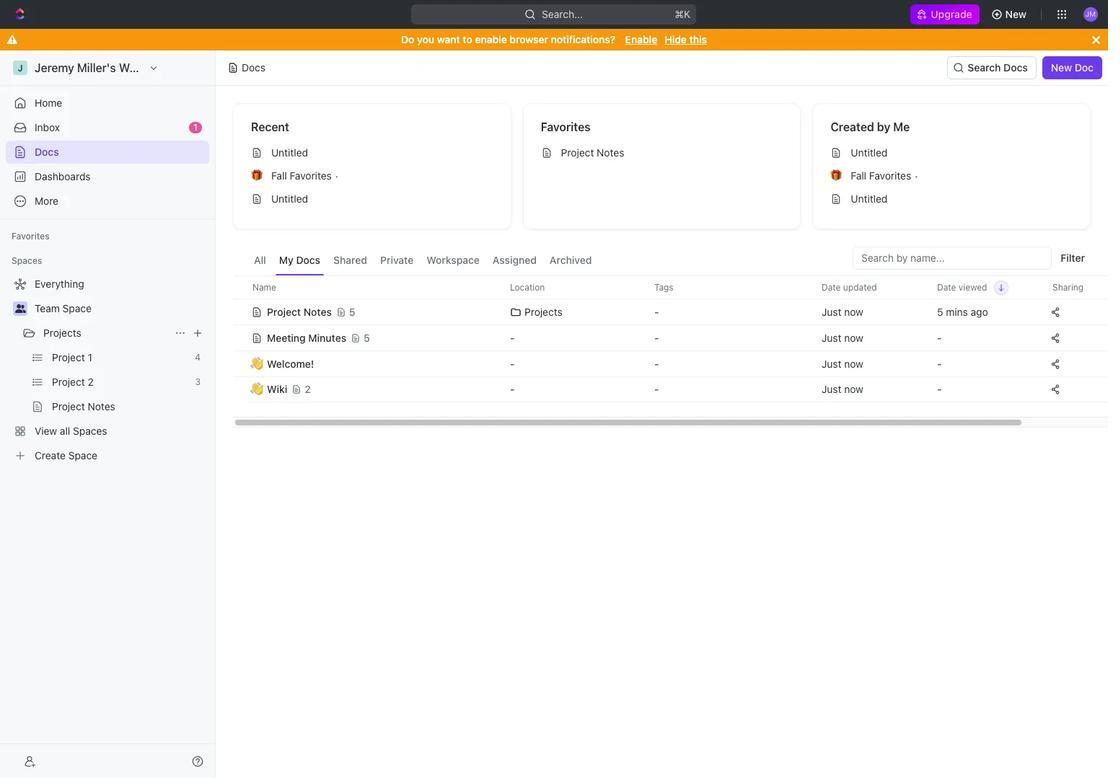 Task type: locate. For each thing, give the bounding box(es) containing it.
-
[[655, 306, 659, 318], [510, 332, 515, 344], [655, 332, 659, 344], [938, 332, 942, 344], [510, 358, 515, 370], [655, 358, 659, 370], [938, 358, 942, 370], [510, 383, 515, 396], [655, 383, 659, 396], [938, 383, 942, 396]]

create space link
[[6, 445, 206, 468]]

1 fall from the left
[[271, 170, 287, 182]]

created by me
[[831, 121, 910, 134]]

0 horizontal spatial workspace
[[119, 61, 179, 74]]

projects inside projects link
[[43, 327, 81, 339]]

1 vertical spatial 1
[[88, 352, 92, 364]]

row
[[233, 276, 1109, 300], [233, 298, 1109, 327], [233, 324, 1109, 353], [233, 351, 1109, 377], [233, 375, 1109, 404]]

1 row from the top
[[233, 276, 1109, 300]]

minutes
[[309, 332, 347, 344]]

1 🎁 from the left
[[251, 170, 263, 181]]

docs link
[[6, 141, 209, 164]]

1 just now from the top
[[822, 306, 864, 318]]

1 • from the left
[[335, 170, 339, 182]]

1 horizontal spatial project notes
[[267, 306, 332, 318]]

2 fall favorites • from the left
[[851, 170, 919, 182]]

1 horizontal spatial 1
[[193, 122, 198, 133]]

0 horizontal spatial spaces
[[12, 256, 42, 266]]

notes inside sidebar 'navigation'
[[88, 401, 115, 413]]

0 horizontal spatial fall
[[271, 170, 287, 182]]

0 horizontal spatial 1
[[88, 352, 92, 364]]

1 just from the top
[[822, 306, 842, 318]]

2 row from the top
[[233, 298, 1109, 327]]

viewed
[[959, 282, 988, 293]]

do
[[401, 33, 415, 45]]

tree inside sidebar 'navigation'
[[6, 273, 209, 468]]

🎁 down created
[[831, 170, 843, 181]]

now for project notes
[[845, 306, 864, 318]]

4 now from the top
[[845, 383, 864, 396]]

welcome! button
[[251, 351, 493, 377]]

project inside project 1 link
[[52, 352, 85, 364]]

project for project 2 link
[[52, 376, 85, 388]]

jeremy miller's workspace, , element
[[13, 61, 27, 75]]

now
[[845, 306, 864, 318], [845, 332, 864, 344], [845, 358, 864, 370], [845, 383, 864, 396]]

1 vertical spatial new
[[1051, 61, 1073, 74]]

2 vertical spatial notes
[[88, 401, 115, 413]]

0 vertical spatial 1
[[193, 122, 198, 133]]

fall down created
[[851, 170, 867, 182]]

5 up welcome! button
[[364, 332, 370, 344]]

me
[[894, 121, 910, 134]]

projects down team space
[[43, 327, 81, 339]]

just
[[822, 306, 842, 318], [822, 332, 842, 344], [822, 358, 842, 370], [822, 383, 842, 396]]

2 horizontal spatial project notes
[[561, 147, 625, 159]]

favorites button
[[6, 228, 55, 245]]

now for meeting minutes
[[845, 332, 864, 344]]

project inside project 2 link
[[52, 376, 85, 388]]

fall favorites •
[[271, 170, 339, 182], [851, 170, 919, 182]]

1 horizontal spatial spaces
[[73, 425, 107, 437]]

ago
[[971, 306, 989, 318]]

1 vertical spatial notes
[[304, 306, 332, 318]]

2 🎁 from the left
[[831, 170, 843, 181]]

tree
[[6, 273, 209, 468]]

filter button
[[1055, 247, 1091, 270]]

notes
[[597, 147, 625, 159], [304, 306, 332, 318], [88, 401, 115, 413]]

table
[[233, 276, 1109, 404]]

2 horizontal spatial notes
[[597, 147, 625, 159]]

1 inside tree
[[88, 352, 92, 364]]

4 just now from the top
[[822, 383, 864, 396]]

date updated
[[822, 282, 877, 293]]

3 row from the top
[[233, 324, 1109, 353]]

untitled link
[[245, 141, 499, 165], [825, 141, 1079, 165], [245, 188, 499, 211], [825, 188, 1079, 211]]

space inside team space link
[[63, 302, 92, 315]]

•
[[335, 170, 339, 182], [915, 170, 919, 182]]

dashboards
[[35, 170, 91, 183]]

my docs button
[[276, 247, 324, 276]]

space right team
[[63, 302, 92, 315]]

projects down the location
[[525, 306, 563, 318]]

docs down inbox
[[35, 146, 59, 158]]

more
[[35, 195, 58, 207]]

docs
[[242, 61, 266, 74], [1004, 61, 1028, 74], [35, 146, 59, 158], [296, 254, 321, 266]]

0 horizontal spatial 🎁
[[251, 170, 263, 181]]

4
[[195, 352, 201, 363]]

tree containing everything
[[6, 273, 209, 468]]

1 vertical spatial spaces
[[73, 425, 107, 437]]

1 horizontal spatial project notes link
[[535, 141, 789, 165]]

create
[[35, 450, 66, 462]]

1 date from the left
[[822, 282, 841, 293]]

2 right wiki
[[305, 383, 311, 396]]

1 horizontal spatial fall
[[851, 170, 867, 182]]

just now
[[822, 306, 864, 318], [822, 332, 864, 344], [822, 358, 864, 370], [822, 383, 864, 396]]

5 left mins
[[938, 306, 944, 318]]

0 vertical spatial projects
[[525, 306, 563, 318]]

docs right my
[[296, 254, 321, 266]]

workspace button
[[423, 247, 484, 276]]

dashboards link
[[6, 165, 209, 188]]

1 now from the top
[[845, 306, 864, 318]]

1 vertical spatial project notes
[[267, 306, 332, 318]]

assigned
[[493, 254, 537, 266]]

0 horizontal spatial date
[[822, 282, 841, 293]]

created
[[831, 121, 875, 134]]

date inside button
[[822, 282, 841, 293]]

0 horizontal spatial notes
[[88, 401, 115, 413]]

3 just from the top
[[822, 358, 842, 370]]

0 horizontal spatial project notes
[[52, 401, 115, 413]]

🎁 down recent
[[251, 170, 263, 181]]

1 horizontal spatial 🎁
[[831, 170, 843, 181]]

0 horizontal spatial •
[[335, 170, 339, 182]]

project notes link
[[535, 141, 789, 165], [52, 396, 206, 419]]

view all spaces link
[[6, 420, 206, 443]]

just for meeting minutes
[[822, 332, 842, 344]]

1 horizontal spatial date
[[938, 282, 957, 293]]

date for date updated
[[822, 282, 841, 293]]

row containing welcome!
[[233, 351, 1109, 377]]

docs right search
[[1004, 61, 1028, 74]]

filter button
[[1055, 247, 1091, 270]]

0 vertical spatial workspace
[[119, 61, 179, 74]]

• for created by me
[[915, 170, 919, 182]]

4 row from the top
[[233, 351, 1109, 377]]

3 now from the top
[[845, 358, 864, 370]]

jm button
[[1080, 3, 1103, 26]]

• for recent
[[335, 170, 339, 182]]

shared button
[[330, 247, 371, 276]]

5 mins ago
[[938, 306, 989, 318]]

want
[[437, 33, 460, 45]]

location
[[510, 282, 545, 293]]

1 horizontal spatial notes
[[304, 306, 332, 318]]

docs inside sidebar 'navigation'
[[35, 146, 59, 158]]

do you want to enable browser notifications? enable hide this
[[401, 33, 707, 45]]

miller's
[[77, 61, 116, 74]]

wiki
[[267, 383, 288, 396]]

1 horizontal spatial fall favorites •
[[851, 170, 919, 182]]

0 horizontal spatial fall favorites •
[[271, 170, 339, 182]]

tab list containing all
[[250, 247, 596, 276]]

space inside create space link
[[68, 450, 97, 462]]

1
[[193, 122, 198, 133], [88, 352, 92, 364]]

jeremy miller's workspace
[[35, 61, 179, 74]]

0 horizontal spatial 5
[[349, 306, 356, 318]]

table containing project notes
[[233, 276, 1109, 404]]

home link
[[6, 92, 209, 115]]

1 vertical spatial project notes link
[[52, 396, 206, 419]]

new
[[1006, 8, 1027, 20], [1051, 61, 1073, 74]]

2 • from the left
[[915, 170, 919, 182]]

assigned button
[[489, 247, 541, 276]]

2 now from the top
[[845, 332, 864, 344]]

1 horizontal spatial workspace
[[427, 254, 480, 266]]

workspace right miller's
[[119, 61, 179, 74]]

to
[[463, 33, 473, 45]]

jeremy
[[35, 61, 74, 74]]

my docs
[[279, 254, 321, 266]]

search docs
[[968, 61, 1028, 74]]

new up search docs
[[1006, 8, 1027, 20]]

just now for meeting minutes
[[822, 332, 864, 344]]

favorites
[[541, 121, 591, 134], [290, 170, 332, 182], [870, 170, 912, 182], [12, 231, 50, 242]]

filter
[[1061, 252, 1086, 264]]

projects link
[[43, 322, 169, 345]]

0 vertical spatial project notes link
[[535, 141, 789, 165]]

untitled
[[271, 147, 308, 159], [851, 147, 888, 159], [271, 193, 308, 205], [851, 193, 888, 205]]

3 just now from the top
[[822, 358, 864, 370]]

all
[[254, 254, 266, 266]]

docs up recent
[[242, 61, 266, 74]]

spaces right all
[[73, 425, 107, 437]]

project inside table
[[267, 306, 301, 318]]

0 horizontal spatial new
[[1006, 8, 1027, 20]]

0 vertical spatial space
[[63, 302, 92, 315]]

date left viewed
[[938, 282, 957, 293]]

5 row from the top
[[233, 375, 1109, 404]]

docs inside button
[[296, 254, 321, 266]]

0 horizontal spatial projects
[[43, 327, 81, 339]]

1 vertical spatial projects
[[43, 327, 81, 339]]

spaces inside 'link'
[[73, 425, 107, 437]]

4 just from the top
[[822, 383, 842, 396]]

workspace right private
[[427, 254, 480, 266]]

view all spaces
[[35, 425, 107, 437]]

date inside button
[[938, 282, 957, 293]]

project
[[561, 147, 594, 159], [267, 306, 301, 318], [52, 352, 85, 364], [52, 376, 85, 388], [52, 401, 85, 413]]

0 horizontal spatial 2
[[88, 376, 94, 388]]

space for team space
[[63, 302, 92, 315]]

2
[[88, 376, 94, 388], [305, 383, 311, 396]]

⌘k
[[675, 8, 691, 20]]

5 for -
[[364, 332, 370, 344]]

2 vertical spatial project notes
[[52, 401, 115, 413]]

1 horizontal spatial •
[[915, 170, 919, 182]]

meeting
[[267, 332, 306, 344]]

1 fall favorites • from the left
[[271, 170, 339, 182]]

spaces down "favorites" button
[[12, 256, 42, 266]]

fall favorites • down recent
[[271, 170, 339, 182]]

tab list
[[250, 247, 596, 276]]

2 just now from the top
[[822, 332, 864, 344]]

date
[[822, 282, 841, 293], [938, 282, 957, 293]]

notifications?
[[551, 33, 616, 45]]

2 fall from the left
[[851, 170, 867, 182]]

jm
[[1086, 10, 1097, 18]]

spaces
[[12, 256, 42, 266], [73, 425, 107, 437]]

0 vertical spatial spaces
[[12, 256, 42, 266]]

1 horizontal spatial 2
[[305, 383, 311, 396]]

date for date viewed
[[938, 282, 957, 293]]

🎁 for recent
[[251, 170, 263, 181]]

1 vertical spatial workspace
[[427, 254, 480, 266]]

5 down the shared button
[[349, 306, 356, 318]]

1 horizontal spatial new
[[1051, 61, 1073, 74]]

2 date from the left
[[938, 282, 957, 293]]

project for the leftmost project notes link
[[52, 401, 85, 413]]

new left doc
[[1051, 61, 1073, 74]]

create space
[[35, 450, 97, 462]]

this
[[690, 33, 707, 45]]

fall favorites • down by
[[851, 170, 919, 182]]

new for new
[[1006, 8, 1027, 20]]

date viewed
[[938, 282, 988, 293]]

2 down project 1
[[88, 376, 94, 388]]

1 horizontal spatial 5
[[364, 332, 370, 344]]

2 just from the top
[[822, 332, 842, 344]]

1 vertical spatial space
[[68, 450, 97, 462]]

space for create space
[[68, 450, 97, 462]]

fall down recent
[[271, 170, 287, 182]]

date left the updated
[[822, 282, 841, 293]]

0 vertical spatial new
[[1006, 8, 1027, 20]]

1 horizontal spatial projects
[[525, 306, 563, 318]]

space down view all spaces
[[68, 450, 97, 462]]

fall favorites • for created by me
[[851, 170, 919, 182]]



Task type: vqa. For each thing, say whether or not it's contained in the screenshot.
1st Just now from the top of the page
yes



Task type: describe. For each thing, give the bounding box(es) containing it.
sidebar navigation
[[0, 51, 219, 779]]

inbox
[[35, 121, 60, 134]]

project notes inside row
[[267, 306, 332, 318]]

notes inside table
[[304, 306, 332, 318]]

0 vertical spatial notes
[[597, 147, 625, 159]]

user group image
[[15, 305, 26, 313]]

project 2 link
[[52, 371, 189, 394]]

all button
[[250, 247, 270, 276]]

name
[[253, 282, 276, 293]]

all
[[60, 425, 70, 437]]

enable
[[475, 33, 507, 45]]

row containing meeting minutes
[[233, 324, 1109, 353]]

my
[[279, 254, 294, 266]]

fall for recent
[[271, 170, 287, 182]]

Search by name... text field
[[862, 248, 1044, 269]]

projects inside row
[[525, 306, 563, 318]]

project 1
[[52, 352, 92, 364]]

date updated button
[[813, 276, 886, 299]]

🎁 for created by me
[[831, 170, 843, 181]]

team
[[35, 302, 60, 315]]

search docs button
[[948, 56, 1037, 79]]

project for project 1 link at the left of the page
[[52, 352, 85, 364]]

fall for created by me
[[851, 170, 867, 182]]

archived button
[[546, 247, 596, 276]]

sharing
[[1053, 282, 1084, 293]]

docs inside button
[[1004, 61, 1028, 74]]

workspace inside button
[[427, 254, 480, 266]]

private button
[[377, 247, 417, 276]]

updated
[[844, 282, 877, 293]]

new doc
[[1051, 61, 1094, 74]]

search...
[[542, 8, 584, 20]]

just for project notes
[[822, 306, 842, 318]]

row containing name
[[233, 276, 1109, 300]]

just now for wiki
[[822, 383, 864, 396]]

enable
[[626, 33, 658, 45]]

favorites inside button
[[12, 231, 50, 242]]

project 1 link
[[52, 346, 189, 370]]

new button
[[986, 3, 1036, 26]]

team space link
[[35, 297, 206, 320]]

by
[[878, 121, 891, 134]]

row containing wiki
[[233, 375, 1109, 404]]

mins
[[946, 306, 969, 318]]

3
[[195, 377, 201, 388]]

project 2
[[52, 376, 94, 388]]

2 horizontal spatial 5
[[938, 306, 944, 318]]

browser
[[510, 33, 549, 45]]

now for wiki
[[845, 383, 864, 396]]

everything link
[[6, 273, 206, 296]]

team space
[[35, 302, 92, 315]]

5 for 5 mins ago
[[349, 306, 356, 318]]

shared
[[334, 254, 367, 266]]

new for new doc
[[1051, 61, 1073, 74]]

home
[[35, 97, 62, 109]]

fall favorites • for recent
[[271, 170, 339, 182]]

everything
[[35, 278, 84, 290]]

recent
[[251, 121, 289, 134]]

welcome!
[[267, 358, 314, 370]]

more button
[[6, 190, 209, 213]]

just now for project notes
[[822, 306, 864, 318]]

workspace inside sidebar 'navigation'
[[119, 61, 179, 74]]

doc
[[1075, 61, 1094, 74]]

view
[[35, 425, 57, 437]]

project notes inside tree
[[52, 401, 115, 413]]

new doc button
[[1043, 56, 1103, 79]]

you
[[417, 33, 435, 45]]

hide
[[665, 33, 687, 45]]

date viewed button
[[929, 276, 1009, 299]]

private
[[380, 254, 414, 266]]

archived
[[550, 254, 592, 266]]

0 horizontal spatial project notes link
[[52, 396, 206, 419]]

row containing project notes
[[233, 298, 1109, 327]]

just for wiki
[[822, 383, 842, 396]]

tags
[[655, 282, 674, 293]]

2 inside sidebar 'navigation'
[[88, 376, 94, 388]]

j
[[18, 62, 23, 73]]

2 inside table
[[305, 383, 311, 396]]

meeting minutes
[[267, 332, 347, 344]]

upgrade
[[931, 8, 973, 20]]

0 vertical spatial project notes
[[561, 147, 625, 159]]

search
[[968, 61, 1001, 74]]

upgrade link
[[911, 4, 980, 25]]



